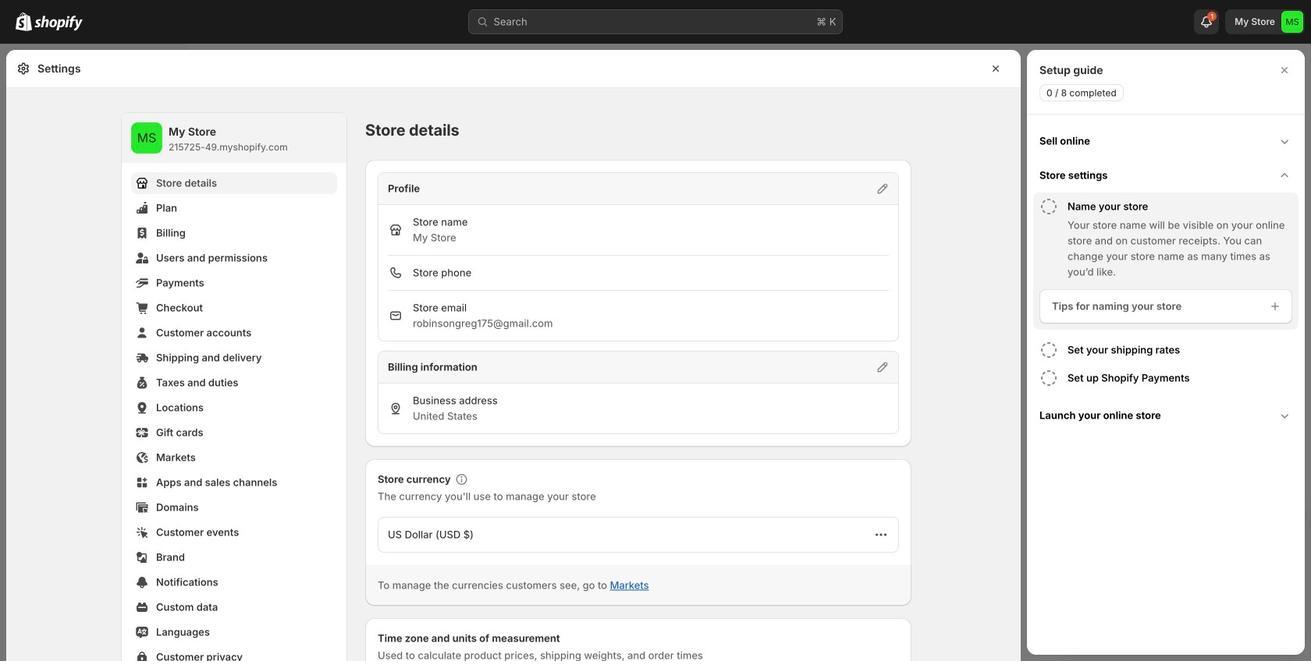 Task type: describe. For each thing, give the bounding box(es) containing it.
1 horizontal spatial my store image
[[1281, 11, 1303, 33]]

shopify image
[[16, 12, 32, 31]]

shopify image
[[34, 15, 83, 31]]

my store image inside shop settings menu element
[[131, 123, 162, 154]]

settings dialog
[[6, 50, 1021, 662]]



Task type: vqa. For each thing, say whether or not it's contained in the screenshot.
Shopify image
yes



Task type: locate. For each thing, give the bounding box(es) containing it.
shop settings menu element
[[122, 113, 347, 662]]

mark set up shopify payments as done image
[[1040, 369, 1058, 388]]

mark set your shipping rates as done image
[[1040, 341, 1058, 360]]

1 vertical spatial my store image
[[131, 123, 162, 154]]

dialog
[[1027, 50, 1305, 656]]

mark name your store as done image
[[1040, 197, 1058, 216]]

0 vertical spatial my store image
[[1281, 11, 1303, 33]]

0 horizontal spatial my store image
[[131, 123, 162, 154]]

my store image
[[1281, 11, 1303, 33], [131, 123, 162, 154]]



